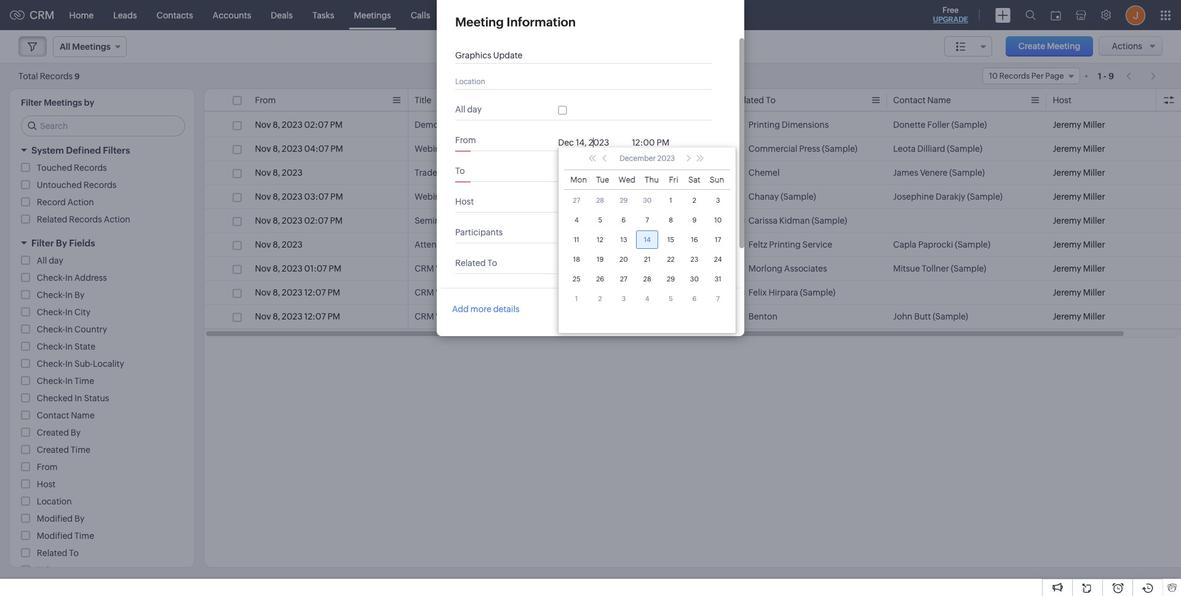 Task type: vqa. For each thing, say whether or not it's contained in the screenshot.
Closed
no



Task type: locate. For each thing, give the bounding box(es) containing it.
records up fields
[[69, 215, 102, 225]]

2 crm webinar link from the top
[[415, 287, 469, 299]]

john butt (sample)
[[894, 312, 969, 322]]

miller for james venere (sample)
[[1083, 168, 1106, 178]]

1 horizontal spatial meetings
[[354, 10, 391, 20]]

row group
[[204, 113, 1181, 329]]

(sample)
[[952, 120, 987, 130], [822, 144, 858, 154], [947, 144, 983, 154], [950, 168, 985, 178], [781, 192, 816, 202], [967, 192, 1003, 202], [812, 216, 847, 226], [955, 240, 991, 250], [951, 264, 987, 274], [800, 288, 836, 298], [933, 312, 969, 322]]

in for by
[[65, 290, 73, 300]]

records for touched
[[74, 163, 107, 173]]

5 check- from the top
[[37, 342, 65, 352]]

0 horizontal spatial 3
[[622, 295, 626, 303]]

04:07
[[304, 144, 329, 154], [624, 216, 648, 226]]

1 vertical spatial nov 8, 2023 04:07 pm
[[574, 216, 662, 226]]

1 vertical spatial 1
[[670, 197, 672, 204]]

1 vertical spatial name
[[71, 411, 95, 421]]

in up the check-in state
[[65, 325, 73, 335]]

address
[[74, 273, 107, 283]]

7 down 31
[[716, 295, 720, 303]]

check- down check-in by
[[37, 308, 65, 318]]

calls
[[411, 10, 430, 20]]

29 down 22
[[667, 276, 675, 283]]

sub-
[[74, 359, 93, 369]]

miller for donette foller (sample)
[[1083, 120, 1106, 130]]

check- up check-in by
[[37, 273, 65, 283]]

create
[[1019, 41, 1046, 51]]

0 vertical spatial nov 8, 2023 03:07 pm
[[574, 120, 662, 130]]

8
[[669, 217, 673, 224]]

0 vertical spatial all day
[[455, 105, 482, 114]]

0 vertical spatial 4
[[575, 217, 579, 224]]

1 horizontal spatial 04:07
[[624, 216, 648, 226]]

nov 8, 2023 03:07 pm for crm webinar
[[574, 264, 662, 274]]

0 horizontal spatial all
[[37, 256, 47, 266]]

5
[[598, 217, 602, 224], [669, 295, 673, 303]]

2 webinar link from the top
[[415, 191, 448, 203]]

1 vertical spatial crm webinar
[[415, 288, 469, 298]]

crm for benton
[[415, 312, 434, 322]]

0 vertical spatial created
[[37, 428, 69, 438]]

nov 8, 2023 12:07 pm
[[255, 288, 340, 298], [255, 312, 340, 322]]

chanay (sample) link
[[734, 191, 816, 203]]

Title text field
[[455, 50, 701, 60]]

9 up 16
[[693, 217, 697, 224]]

in for country
[[65, 325, 73, 335]]

in left sub-
[[65, 359, 73, 369]]

meeting information
[[455, 15, 576, 29]]

0 vertical spatial 7
[[646, 217, 649, 224]]

0 horizontal spatial 28
[[596, 197, 604, 204]]

webinar link for nov 8, 2023 03:07 pm
[[415, 191, 448, 203]]

add for add link
[[617, 230, 633, 239]]

time down sub-
[[74, 377, 94, 386]]

records down touched records
[[84, 180, 117, 190]]

deals link
[[261, 0, 303, 30]]

webinar left more
[[436, 312, 469, 322]]

webinar for felix hirpara (sample)
[[436, 288, 469, 298]]

free
[[943, 6, 959, 15]]

0 horizontal spatial action
[[67, 198, 94, 207]]

check- down check-in city
[[37, 325, 65, 335]]

add left more
[[452, 305, 469, 314]]

2 horizontal spatial host
[[1053, 95, 1072, 105]]

time for created time
[[71, 446, 90, 455]]

5 down 22
[[669, 295, 673, 303]]

0 vertical spatial 30
[[643, 197, 652, 204]]

1 vertical spatial 02:07
[[304, 216, 328, 226]]

check- up checked
[[37, 377, 65, 386]]

name
[[928, 95, 951, 105], [71, 411, 95, 421]]

meeting inside create meeting button
[[1047, 41, 1081, 51]]

0 vertical spatial 01:07
[[304, 264, 327, 274]]

nov 8, 2023 01:07 pm
[[255, 264, 341, 274], [574, 288, 661, 298]]

1 vertical spatial 28
[[644, 276, 651, 283]]

leads link
[[103, 0, 147, 30]]

6 check- from the top
[[37, 359, 65, 369]]

1 horizontal spatial nov 8, 2023 04:07 pm
[[574, 216, 662, 226]]

add left 14 on the top right of page
[[617, 230, 633, 239]]

0 horizontal spatial contact name
[[37, 411, 95, 421]]

2 down 26
[[598, 295, 602, 303]]

modified
[[37, 514, 73, 524], [37, 532, 73, 542]]

in for address
[[65, 273, 73, 283]]

0 vertical spatial 1
[[1098, 71, 1102, 81]]

title up demo
[[415, 95, 432, 105]]

8,
[[273, 120, 280, 130], [592, 120, 599, 130], [273, 144, 280, 154], [592, 144, 599, 154], [273, 168, 280, 178], [592, 168, 599, 178], [273, 192, 280, 202], [592, 192, 599, 202], [273, 216, 280, 226], [592, 216, 599, 226], [273, 240, 280, 250], [592, 240, 599, 250], [273, 264, 280, 274], [592, 264, 599, 274], [273, 288, 280, 298], [592, 288, 599, 298], [273, 312, 280, 322]]

row group containing nov 8, 2023 02:07 pm
[[204, 113, 1181, 329]]

1 vertical spatial nov 8, 2023 12:07 pm
[[255, 312, 340, 322]]

2 crm webinar from the top
[[415, 288, 469, 298]]

0 horizontal spatial 7
[[646, 217, 649, 224]]

by for filter
[[56, 238, 67, 249]]

1 vertical spatial contact
[[37, 411, 69, 421]]

1 horizontal spatial 28
[[644, 276, 651, 283]]

check- down check-in country
[[37, 342, 65, 352]]

4 down 21
[[645, 295, 650, 303]]

0 vertical spatial filter
[[21, 98, 42, 108]]

6 up add link
[[622, 217, 626, 224]]

filter
[[21, 98, 42, 108], [31, 238, 54, 249]]

nov 8, 2023 02:07 pm for demo
[[255, 120, 343, 130]]

0 horizontal spatial 5
[[598, 217, 602, 224]]

filter meetings by
[[21, 98, 94, 108]]

related to down the modified time
[[37, 549, 79, 559]]

1 horizontal spatial day
[[467, 105, 482, 114]]

2 02:07 from the top
[[304, 216, 328, 226]]

check-
[[37, 273, 65, 283], [37, 290, 65, 300], [37, 308, 65, 318], [37, 325, 65, 335], [37, 342, 65, 352], [37, 359, 65, 369], [37, 377, 65, 386]]

29 down wed
[[620, 197, 628, 204]]

0 vertical spatial host
[[1053, 95, 1072, 105]]

in left status
[[75, 394, 82, 404]]

records for untouched
[[84, 180, 117, 190]]

crm link
[[10, 9, 55, 22]]

1 left -
[[1098, 71, 1102, 81]]

jeremy for john butt (sample)
[[1053, 312, 1082, 322]]

contact down checked
[[37, 411, 69, 421]]

crm webinar down "attend"
[[415, 264, 469, 274]]

2 check- from the top
[[37, 290, 65, 300]]

filter inside dropdown button
[[31, 238, 54, 249]]

mmm d, yyyy text field
[[558, 138, 626, 148]]

0 vertical spatial related to
[[734, 95, 776, 105]]

27 down mon on the left of page
[[573, 197, 580, 204]]

0 horizontal spatial 27
[[573, 197, 580, 204]]

country
[[74, 325, 107, 335]]

records up 'filter meetings by'
[[40, 71, 73, 81]]

jeremy for donette foller (sample)
[[1053, 120, 1082, 130]]

check- for check-in sub-locality
[[37, 359, 65, 369]]

miller for josephine darakjy (sample)
[[1083, 192, 1106, 202]]

3 crm webinar from the top
[[415, 312, 469, 322]]

by
[[84, 98, 94, 108]]

time down modified by
[[74, 532, 94, 542]]

7 up 14 on the top right of page
[[646, 217, 649, 224]]

donette
[[894, 120, 926, 130]]

1 02:07 from the top
[[304, 120, 328, 130]]

0 vertical spatial nov 8, 2023 04:07 pm
[[255, 144, 343, 154]]

0 horizontal spatial 2
[[598, 295, 602, 303]]

by up created time
[[71, 428, 81, 438]]

2 created from the top
[[37, 446, 69, 455]]

(sample) for mitsue tollner (sample)
[[951, 264, 987, 274]]

in left city
[[65, 308, 73, 318]]

0 vertical spatial meeting
[[455, 15, 504, 29]]

2 vertical spatial time
[[74, 532, 94, 542]]

nov 8, 2023 12:07 pm for felix hirpara (sample)
[[255, 288, 340, 298]]

felix
[[749, 288, 767, 298]]

carissa kidman (sample)
[[749, 216, 847, 226]]

0 vertical spatial modified
[[37, 514, 73, 524]]

0 vertical spatial 6
[[622, 217, 626, 224]]

josephine darakjy (sample) link
[[894, 191, 1003, 203]]

foller
[[928, 120, 950, 130]]

related up printing dimensions "link"
[[734, 95, 764, 105]]

upgrade
[[933, 15, 969, 24]]

4 up none at the top left
[[575, 217, 579, 224]]

(sample) right foller
[[952, 120, 987, 130]]

1 vertical spatial nov 8, 2023 02:07 pm
[[255, 216, 343, 226]]

1 down 25
[[575, 295, 578, 303]]

(sample) right tollner
[[951, 264, 987, 274]]

3 down 20
[[622, 295, 626, 303]]

2 vertical spatial 03:07
[[624, 264, 648, 274]]

2 vertical spatial crm webinar link
[[415, 311, 469, 323]]

contact name up donette at the top right of the page
[[894, 95, 951, 105]]

crm webinar link up add more details
[[415, 287, 469, 299]]

jeremy miller for john butt (sample)
[[1053, 312, 1106, 322]]

navigation
[[1121, 67, 1163, 85]]

created up created time
[[37, 428, 69, 438]]

12:07 for benton
[[304, 312, 326, 322]]

1 horizontal spatial 2
[[693, 197, 697, 204]]

1 horizontal spatial meeting
[[1047, 41, 1081, 51]]

name up foller
[[928, 95, 951, 105]]

25
[[573, 276, 581, 283]]

1 vertical spatial from
[[455, 135, 476, 145]]

webinar up add more details
[[436, 288, 469, 298]]

calls link
[[401, 0, 440, 30]]

create meeting
[[1019, 41, 1081, 51]]

filter left fields
[[31, 238, 54, 249]]

0 horizontal spatial contact
[[37, 411, 69, 421]]

commercial press (sample) link
[[734, 143, 858, 155]]

time
[[74, 377, 94, 386], [71, 446, 90, 455], [74, 532, 94, 542]]

webinar link up seminar
[[415, 191, 448, 203]]

1 modified from the top
[[37, 514, 73, 524]]

0 vertical spatial meetings
[[354, 10, 391, 20]]

related records action
[[37, 215, 130, 225]]

sun
[[710, 175, 724, 185]]

1 check- from the top
[[37, 273, 65, 283]]

name down 'checked in status'
[[71, 411, 95, 421]]

12:07 for felix hirpara (sample)
[[304, 288, 326, 298]]

dilliard
[[918, 144, 946, 154]]

check-in state
[[37, 342, 95, 352]]

filter down total
[[21, 98, 42, 108]]

crm webinar up add more details
[[415, 288, 469, 298]]

meetings link
[[344, 0, 401, 30]]

2 modified from the top
[[37, 532, 73, 542]]

1 vertical spatial 27
[[620, 276, 628, 283]]

related to up printing dimensions "link"
[[734, 95, 776, 105]]

0 vertical spatial nov 8, 2023 12:07 pm
[[255, 288, 340, 298]]

in down check-in address
[[65, 290, 73, 300]]

host up location
[[37, 480, 56, 490]]

30 down the thu
[[643, 197, 652, 204]]

crm webinar link for nov 8, 2023 03:07 pm
[[415, 263, 469, 275]]

21
[[644, 256, 651, 263]]

check- for check-in time
[[37, 377, 65, 386]]

9 right -
[[1109, 71, 1114, 81]]

time down created by
[[71, 446, 90, 455]]

by up the modified time
[[74, 514, 84, 524]]

None button
[[624, 302, 679, 321], [685, 302, 729, 321], [624, 302, 679, 321], [685, 302, 729, 321]]

crm webinar link left more
[[415, 311, 469, 323]]

checked in status
[[37, 394, 109, 404]]

mitsue tollner (sample)
[[894, 264, 987, 274]]

webinar link down demo
[[415, 143, 448, 155]]

3 up "10"
[[716, 197, 720, 204]]

1 vertical spatial all
[[37, 256, 47, 266]]

9 inside total records 9
[[75, 72, 80, 81]]

1 webinar link from the top
[[415, 143, 448, 155]]

records down defined
[[74, 163, 107, 173]]

2 nov 8, 2023 12:07 pm from the top
[[255, 312, 340, 322]]

(sample) right butt
[[933, 312, 969, 322]]

1 12:07 from the top
[[304, 288, 326, 298]]

check- for check-in state
[[37, 342, 65, 352]]

27 down 20
[[620, 276, 628, 283]]

1 nov 8, 2023 02:07 pm from the top
[[255, 120, 343, 130]]

1 nov 8, 2023 12:07 pm from the top
[[255, 288, 340, 298]]

in for state
[[65, 342, 73, 352]]

3 check- from the top
[[37, 308, 65, 318]]

9 up 'filter meetings by'
[[75, 72, 80, 81]]

30 down 23
[[690, 276, 699, 283]]

6 down 23
[[693, 295, 697, 303]]

meetings left calls
[[354, 10, 391, 20]]

check- up check-in city
[[37, 290, 65, 300]]

in for time
[[65, 377, 73, 386]]

1 horizontal spatial nov 8, 2023 01:07 pm
[[574, 288, 661, 298]]

9 for 1 - 9
[[1109, 71, 1114, 81]]

02:07
[[304, 120, 328, 130], [304, 216, 328, 226]]

1 horizontal spatial 6
[[693, 295, 697, 303]]

1 vertical spatial 12:07
[[304, 312, 326, 322]]

printing up morlong associates
[[769, 240, 801, 250]]

2 down sat
[[693, 197, 697, 204]]

(sample) for capla paprocki (sample)
[[955, 240, 991, 250]]

webinar link
[[415, 143, 448, 155], [415, 191, 448, 203]]

26
[[596, 276, 604, 283]]

james venere (sample) link
[[894, 167, 985, 179]]

check- up 'check-in time'
[[37, 359, 65, 369]]

1
[[1098, 71, 1102, 81], [670, 197, 672, 204], [575, 295, 578, 303]]

1 created from the top
[[37, 428, 69, 438]]

feltz printing service
[[749, 240, 833, 250]]

from
[[255, 95, 276, 105], [455, 135, 476, 145], [37, 463, 58, 473]]

1 horizontal spatial 5
[[669, 295, 673, 303]]

nov 8, 2023
[[255, 168, 303, 178], [574, 168, 622, 178], [255, 240, 303, 250], [574, 240, 622, 250]]

1 up 8 on the top right
[[670, 197, 672, 204]]

1 vertical spatial webinar link
[[415, 191, 448, 203]]

webinar
[[415, 144, 448, 154], [415, 192, 448, 202], [436, 264, 469, 274], [436, 288, 469, 298], [436, 312, 469, 322]]

0 vertical spatial 03:07
[[624, 120, 648, 130]]

james
[[894, 168, 919, 178]]

7
[[646, 217, 649, 224], [716, 295, 720, 303]]

(sample) right paprocki
[[955, 240, 991, 250]]

0 horizontal spatial meeting
[[455, 15, 504, 29]]

jeremy for josephine darakjy (sample)
[[1053, 192, 1082, 202]]

(sample) down associates in the top of the page
[[800, 288, 836, 298]]

title down the modified time
[[37, 566, 54, 576]]

miller for mitsue tollner (sample)
[[1083, 264, 1106, 274]]

crm webinar link down "attend"
[[415, 263, 469, 275]]

check-in address
[[37, 273, 107, 283]]

1 vertical spatial filter
[[31, 238, 54, 249]]

miller
[[1083, 120, 1106, 130], [1083, 144, 1106, 154], [1083, 168, 1106, 178], [1083, 192, 1106, 202], [589, 199, 611, 209], [1083, 216, 1106, 226], [1083, 240, 1106, 250], [1083, 264, 1106, 274], [1083, 288, 1106, 298], [1083, 312, 1106, 322]]

created down created by
[[37, 446, 69, 455]]

7 check- from the top
[[37, 377, 65, 386]]

28 down tue
[[596, 197, 604, 204]]

1 horizontal spatial 3
[[716, 197, 720, 204]]

0 horizontal spatial from
[[37, 463, 58, 473]]

printing inside "link"
[[749, 120, 780, 130]]

filters
[[103, 145, 130, 156]]

0 vertical spatial 2
[[693, 197, 697, 204]]

webinar for morlong associates
[[436, 264, 469, 274]]

in up check-in by
[[65, 273, 73, 283]]

(sample) up service
[[812, 216, 847, 226]]

thu
[[645, 175, 659, 185]]

28
[[596, 197, 604, 204], [644, 276, 651, 283]]

0 vertical spatial contact
[[894, 95, 926, 105]]

service
[[803, 240, 833, 250]]

action up related records action
[[67, 198, 94, 207]]

jeremy miller for donette foller (sample)
[[1053, 120, 1106, 130]]

host down create meeting button
[[1053, 95, 1072, 105]]

check-in time
[[37, 377, 94, 386]]

1 crm webinar from the top
[[415, 264, 469, 274]]

check- for check-in by
[[37, 290, 65, 300]]

2 12:07 from the top
[[304, 312, 326, 322]]

(sample) for james venere (sample)
[[950, 168, 985, 178]]

by inside dropdown button
[[56, 238, 67, 249]]

1 horizontal spatial add
[[617, 230, 633, 239]]

(sample) for donette foller (sample)
[[952, 120, 987, 130]]

related down record
[[37, 215, 67, 225]]

1 horizontal spatial 30
[[690, 276, 699, 283]]

0 horizontal spatial 6
[[622, 217, 626, 224]]

4 check- from the top
[[37, 325, 65, 335]]

(sample) right press
[[822, 144, 858, 154]]

(sample) up carissa kidman (sample)
[[781, 192, 816, 202]]

1 crm webinar link from the top
[[415, 263, 469, 275]]

meetings left by on the top of page
[[44, 98, 82, 108]]

checked
[[37, 394, 73, 404]]

campaigns link
[[491, 0, 557, 30]]

0 horizontal spatial day
[[49, 256, 63, 266]]

by left fields
[[56, 238, 67, 249]]

(sample) for carissa kidman (sample)
[[812, 216, 847, 226]]

1 horizontal spatial related to
[[455, 258, 497, 268]]

0 vertical spatial add
[[617, 230, 633, 239]]

0 vertical spatial crm webinar
[[415, 264, 469, 274]]

customer
[[444, 240, 484, 250]]

free upgrade
[[933, 6, 969, 24]]

participants
[[455, 228, 503, 238]]

1 horizontal spatial from
[[255, 95, 276, 105]]

meeting
[[455, 15, 504, 29], [1047, 41, 1081, 51]]

1 vertical spatial 3
[[622, 295, 626, 303]]

(sample) right dilliard
[[947, 144, 983, 154]]

contact up donette at the top right of the page
[[894, 95, 926, 105]]

records for total
[[40, 71, 73, 81]]

0 vertical spatial 12:07
[[304, 288, 326, 298]]

action up filter by fields dropdown button
[[104, 215, 130, 225]]

2 nov 8, 2023 02:07 pm from the top
[[255, 216, 343, 226]]

check- for check-in city
[[37, 308, 65, 318]]

modified down location
[[37, 514, 73, 524]]

1 vertical spatial nov 8, 2023 03:07 pm
[[255, 192, 343, 202]]

meetings
[[354, 10, 391, 20], [44, 98, 82, 108]]

in left state
[[65, 342, 73, 352]]

1 vertical spatial 30
[[690, 276, 699, 283]]

1 vertical spatial host
[[455, 197, 474, 207]]

contact name up created by
[[37, 411, 95, 421]]

(sample) right darakjy
[[967, 192, 1003, 202]]

0 horizontal spatial 1
[[575, 295, 578, 303]]

0 horizontal spatial add
[[452, 305, 469, 314]]

0 horizontal spatial host
[[37, 480, 56, 490]]

28 down 21
[[644, 276, 651, 283]]

december 2023
[[620, 154, 675, 163]]

system defined filters button
[[10, 140, 194, 161]]

none
[[558, 230, 580, 240]]

1 vertical spatial crm webinar link
[[415, 287, 469, 299]]

contact name
[[894, 95, 951, 105], [37, 411, 95, 421]]

in up 'checked in status'
[[65, 377, 73, 386]]

0 vertical spatial crm webinar link
[[415, 263, 469, 275]]

-
[[1104, 71, 1107, 81]]

0 horizontal spatial 29
[[620, 197, 628, 204]]

1 horizontal spatial 4
[[645, 295, 650, 303]]

12:07
[[304, 288, 326, 298], [304, 312, 326, 322]]

jeremy for james venere (sample)
[[1053, 168, 1082, 178]]

nov 8, 2023 03:07 pm
[[574, 120, 662, 130], [255, 192, 343, 202], [574, 264, 662, 274]]

created for created time
[[37, 446, 69, 455]]

mitsue
[[894, 264, 920, 274]]

modified by
[[37, 514, 84, 524]]

1 horizontal spatial 9
[[693, 217, 697, 224]]

0 horizontal spatial 9
[[75, 72, 80, 81]]

(sample) up darakjy
[[950, 168, 985, 178]]

nov 8, 2023 03:07 pm for demo
[[574, 120, 662, 130]]

9 for total records 9
[[75, 72, 80, 81]]

modified down modified by
[[37, 532, 73, 542]]

crm webinar left more
[[415, 312, 469, 322]]

campaigns
[[501, 10, 547, 20]]

john
[[894, 312, 913, 322]]

records for related
[[69, 215, 102, 225]]



Task type: describe. For each thing, give the bounding box(es) containing it.
1 horizontal spatial 1
[[670, 197, 672, 204]]

1 vertical spatial 04:07
[[624, 216, 648, 226]]

create meeting button
[[1006, 36, 1093, 57]]

jeremy for capla paprocki (sample)
[[1053, 240, 1082, 250]]

0 horizontal spatial 30
[[643, 197, 652, 204]]

wed
[[619, 175, 636, 185]]

02:07 for demo
[[304, 120, 328, 130]]

crm for morlong associates
[[415, 264, 434, 274]]

leota dilliard (sample)
[[894, 144, 983, 154]]

15
[[668, 236, 674, 244]]

check- for check-in country
[[37, 325, 65, 335]]

capla
[[894, 240, 917, 250]]

defined
[[66, 145, 101, 156]]

status
[[84, 394, 109, 404]]

0 horizontal spatial 01:07
[[304, 264, 327, 274]]

carissa
[[749, 216, 778, 226]]

22
[[667, 256, 675, 263]]

18
[[573, 256, 580, 263]]

0 horizontal spatial nov 8, 2023 04:07 pm
[[255, 144, 343, 154]]

felix hirpara (sample)
[[749, 288, 836, 298]]

1 horizontal spatial 27
[[620, 276, 628, 283]]

jeremy miller for james venere (sample)
[[1053, 168, 1106, 178]]

attend
[[415, 240, 442, 250]]

0 horizontal spatial name
[[71, 411, 95, 421]]

0 vertical spatial time
[[74, 377, 94, 386]]

03:07 for crm webinar
[[624, 264, 648, 274]]

chanay
[[749, 192, 779, 202]]

jeremy for leota dilliard (sample)
[[1053, 144, 1082, 154]]

crm webinar link for nov 8, 2023 01:07 pm
[[415, 287, 469, 299]]

check- for check-in address
[[37, 273, 65, 283]]

1 vertical spatial 7
[[716, 295, 720, 303]]

donette foller (sample)
[[894, 120, 987, 130]]

hh:mm a text field
[[632, 169, 681, 178]]

1 vertical spatial 2
[[598, 295, 602, 303]]

webinar for benton
[[436, 312, 469, 322]]

webinar link for nov 8, 2023 04:07 pm
[[415, 143, 448, 155]]

hh:mm a text field
[[632, 138, 681, 148]]

1 horizontal spatial all day
[[455, 105, 482, 114]]

total records 9
[[18, 71, 80, 81]]

Search text field
[[22, 116, 185, 136]]

1 vertical spatial 6
[[693, 295, 697, 303]]

accounts link
[[203, 0, 261, 30]]

1 horizontal spatial contact
[[894, 95, 926, 105]]

1 vertical spatial 01:07
[[624, 288, 646, 298]]

press
[[799, 144, 821, 154]]

nov 8, 2023 06:07 pm
[[574, 192, 663, 202]]

tradeshow link
[[415, 167, 460, 179]]

0 horizontal spatial meetings
[[44, 98, 82, 108]]

0 vertical spatial 29
[[620, 197, 628, 204]]

jeremy miller for josephine darakjy (sample)
[[1053, 192, 1106, 202]]

(sample) for felix hirpara (sample)
[[800, 288, 836, 298]]

mmm d, yyyy text field
[[558, 169, 626, 178]]

02:07 for seminar
[[304, 216, 328, 226]]

hirpara
[[769, 288, 798, 298]]

in for sub-
[[65, 359, 73, 369]]

1 horizontal spatial name
[[928, 95, 951, 105]]

benton
[[749, 312, 778, 322]]

feltz
[[749, 240, 768, 250]]

add link
[[607, 230, 633, 239]]

0 horizontal spatial title
[[37, 566, 54, 576]]

0 vertical spatial 3
[[716, 197, 720, 204]]

nov 8, 2023 12:07 pm for benton
[[255, 312, 340, 322]]

josephine darakjy (sample)
[[894, 192, 1003, 202]]

0 vertical spatial all
[[455, 105, 466, 114]]

add more details
[[452, 305, 520, 314]]

chanay (sample)
[[749, 192, 816, 202]]

1 vertical spatial day
[[49, 256, 63, 266]]

time for modified time
[[74, 532, 94, 542]]

capla paprocki (sample)
[[894, 240, 991, 250]]

tasks link
[[303, 0, 344, 30]]

city
[[74, 308, 91, 318]]

03:07 for demo
[[624, 120, 648, 130]]

location
[[37, 497, 72, 507]]

23
[[691, 256, 699, 263]]

morlong associates link
[[734, 263, 827, 275]]

jeremy for mitsue tollner (sample)
[[1053, 264, 1082, 274]]

created time
[[37, 446, 90, 455]]

leads
[[113, 10, 137, 20]]

december
[[620, 154, 656, 163]]

seminar
[[415, 216, 448, 226]]

(sample) for john butt (sample)
[[933, 312, 969, 322]]

(sample) for josephine darakjy (sample)
[[967, 192, 1003, 202]]

home link
[[59, 0, 103, 30]]

morlong associates
[[749, 264, 827, 274]]

0 horizontal spatial nov 8, 2023 01:07 pm
[[255, 264, 341, 274]]

by for modified
[[74, 514, 84, 524]]

by up city
[[74, 290, 84, 300]]

0 vertical spatial 28
[[596, 197, 604, 204]]

attend customer conference link
[[415, 239, 531, 251]]

filter for filter by fields
[[31, 238, 54, 249]]

touched records
[[37, 163, 107, 173]]

(sample) for commercial press (sample)
[[822, 144, 858, 154]]

24
[[714, 256, 722, 263]]

modified time
[[37, 532, 94, 542]]

record
[[37, 198, 66, 207]]

(sample) for leota dilliard (sample)
[[947, 144, 983, 154]]

3 crm webinar link from the top
[[415, 311, 469, 323]]

2 vertical spatial related to
[[37, 549, 79, 559]]

conference
[[485, 240, 531, 250]]

in for status
[[75, 394, 82, 404]]

filter for filter meetings by
[[21, 98, 42, 108]]

crm for felix hirpara (sample)
[[415, 288, 434, 298]]

mitsue tollner (sample) link
[[894, 263, 987, 275]]

nov 8, 2023 02:07 pm for seminar
[[255, 216, 343, 226]]

31
[[715, 276, 722, 283]]

more
[[471, 305, 492, 314]]

webinar down demo
[[415, 144, 448, 154]]

untouched
[[37, 180, 82, 190]]

fields
[[69, 238, 95, 249]]

created for created by
[[37, 428, 69, 438]]

check-in city
[[37, 308, 91, 318]]

1 vertical spatial 03:07
[[304, 192, 329, 202]]

Location text field
[[455, 76, 701, 86]]

jeremy miller for mitsue tollner (sample)
[[1053, 264, 1106, 274]]

tollner
[[922, 264, 949, 274]]

1 vertical spatial contact name
[[37, 411, 95, 421]]

miller for leota dilliard (sample)
[[1083, 144, 1106, 154]]

accounts
[[213, 10, 251, 20]]

jeremy miller for capla paprocki (sample)
[[1053, 240, 1106, 250]]

in for city
[[65, 308, 73, 318]]

1 vertical spatial printing
[[769, 240, 801, 250]]

tradeshow
[[415, 168, 460, 178]]

capla paprocki (sample) link
[[894, 239, 991, 251]]

state
[[74, 342, 95, 352]]

system
[[31, 145, 64, 156]]

crm webinar for nov 8, 2023 03:07 pm
[[415, 264, 469, 274]]

05:07
[[624, 144, 648, 154]]

1 vertical spatial 4
[[645, 295, 650, 303]]

modified for modified by
[[37, 514, 73, 524]]

commercial press (sample)
[[749, 144, 858, 154]]

darakjy
[[936, 192, 966, 202]]

crm webinar for nov 8, 2023 01:07 pm
[[415, 288, 469, 298]]

actions
[[1112, 41, 1143, 51]]

0 vertical spatial contact name
[[894, 95, 951, 105]]

contacts
[[157, 10, 193, 20]]

webinar up seminar
[[415, 192, 448, 202]]

add for add more details
[[452, 305, 469, 314]]

created by
[[37, 428, 81, 438]]

2 vertical spatial from
[[37, 463, 58, 473]]

2 horizontal spatial 1
[[1098, 71, 1102, 81]]

record action
[[37, 198, 94, 207]]

john butt (sample) link
[[894, 311, 969, 323]]

0 vertical spatial 04:07
[[304, 144, 329, 154]]

miller for john butt (sample)
[[1083, 312, 1106, 322]]

commercial
[[749, 144, 798, 154]]

by for created
[[71, 428, 81, 438]]

1 vertical spatial nov 8, 2023 01:07 pm
[[574, 288, 661, 298]]

reports
[[450, 10, 481, 20]]

paprocki
[[918, 240, 953, 250]]

related down the modified time
[[37, 549, 67, 559]]

1 horizontal spatial title
[[415, 95, 432, 105]]

deals
[[271, 10, 293, 20]]

check-in country
[[37, 325, 107, 335]]

james venere (sample)
[[894, 168, 985, 178]]

contacts link
[[147, 0, 203, 30]]

morlong
[[749, 264, 783, 274]]

1 vertical spatial all day
[[37, 256, 63, 266]]

butt
[[914, 312, 931, 322]]

details
[[493, 305, 520, 314]]

related down attend customer conference "link"
[[455, 258, 486, 268]]

check-in by
[[37, 290, 84, 300]]

17
[[715, 236, 721, 244]]

felix hirpara (sample) link
[[734, 287, 836, 299]]

modified for modified time
[[37, 532, 73, 542]]

miller for capla paprocki (sample)
[[1083, 240, 1106, 250]]

1 vertical spatial 5
[[669, 295, 673, 303]]

locality
[[93, 359, 124, 369]]

jeremy miller for leota dilliard (sample)
[[1053, 144, 1106, 154]]

leota dilliard (sample) link
[[894, 143, 983, 155]]

venere
[[920, 168, 948, 178]]

tue
[[596, 175, 609, 185]]

1 horizontal spatial 29
[[667, 276, 675, 283]]

fri
[[669, 175, 679, 185]]

1 horizontal spatial action
[[104, 215, 130, 225]]



